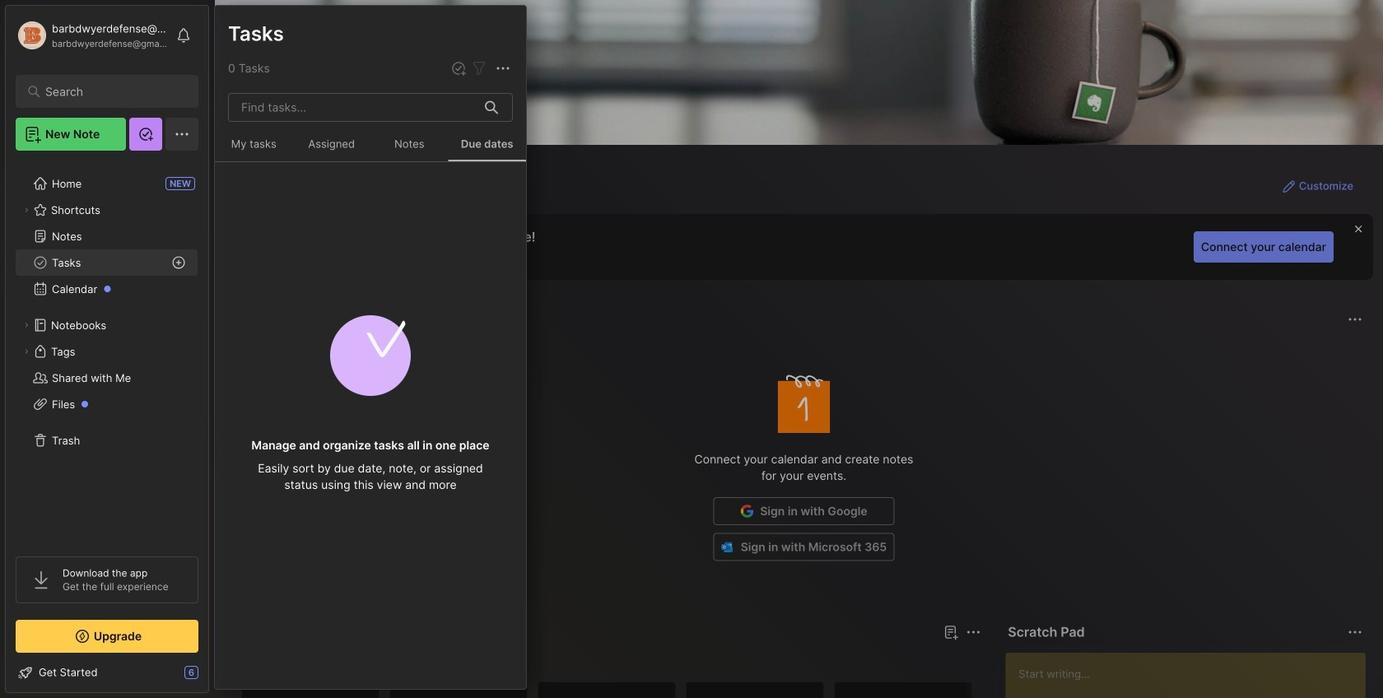 Task type: vqa. For each thing, say whether or not it's contained in the screenshot.
Start writing… "text field"
yes



Task type: locate. For each thing, give the bounding box(es) containing it.
Filter tasks field
[[469, 58, 489, 78]]

row group
[[241, 682, 982, 698]]

Search text field
[[45, 84, 177, 100]]

filter tasks image
[[469, 59, 489, 78]]

Find tasks… text field
[[231, 94, 475, 121]]

tab
[[245, 652, 293, 672]]

tree inside main element
[[6, 161, 208, 542]]

None search field
[[45, 82, 177, 101]]

tree
[[6, 161, 208, 542]]

click to collapse image
[[208, 668, 220, 688]]

Account field
[[16, 19, 168, 52]]

new task image
[[450, 60, 467, 77]]



Task type: describe. For each thing, give the bounding box(es) containing it.
none search field inside main element
[[45, 82, 177, 101]]

more actions and view options image
[[493, 59, 513, 78]]

main element
[[0, 0, 214, 698]]

Start writing… text field
[[1019, 653, 1365, 698]]

Help and Learning task checklist field
[[6, 660, 208, 686]]

More actions and view options field
[[489, 58, 513, 78]]

expand tags image
[[21, 347, 31, 357]]

expand notebooks image
[[21, 320, 31, 330]]



